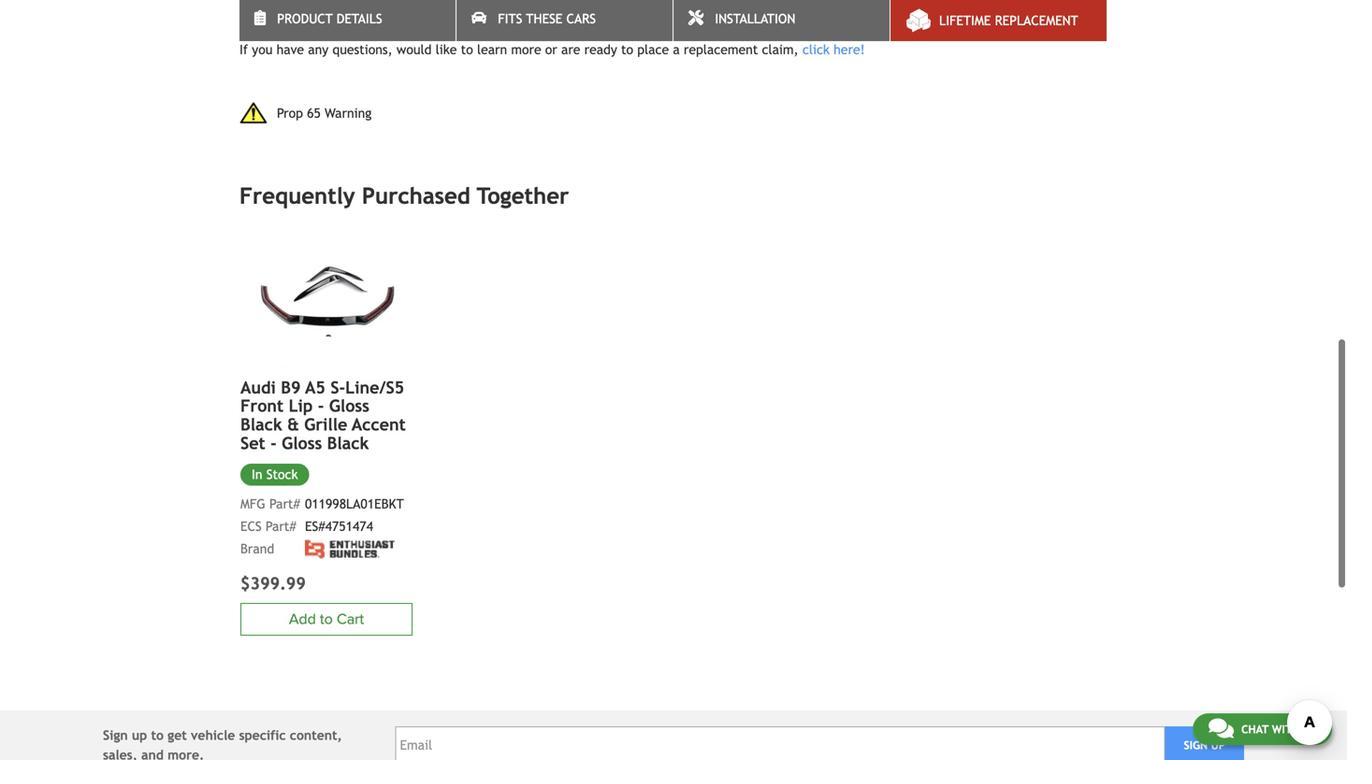 Task type: vqa. For each thing, say whether or not it's contained in the screenshot.
bottommost mfg#:
no



Task type: locate. For each thing, give the bounding box(es) containing it.
1 horizontal spatial replacement
[[995, 13, 1078, 28]]

1 horizontal spatial sign
[[1184, 739, 1208, 752]]

these
[[526, 11, 563, 26]]

0 horizontal spatial up
[[132, 728, 147, 743]]

get
[[168, 728, 187, 743]]

you right if
[[252, 42, 273, 57]]

would
[[397, 42, 432, 57]]

2 as from the left
[[721, 0, 734, 10]]

0 vertical spatial -
[[318, 396, 324, 416]]

s-
[[331, 378, 345, 398]]

-
[[318, 396, 324, 416], [270, 434, 277, 453]]

if you have any questions, would like to learn more or are ready to place a replacement claim, click here!
[[240, 42, 865, 57]]

sign inside sign up button
[[1184, 739, 1208, 752]]

1 horizontal spatial up
[[1211, 739, 1225, 752]]

up inside button
[[1211, 739, 1225, 752]]

protected
[[294, 0, 352, 10]]

own
[[762, 0, 786, 10]]

0 horizontal spatial replacement
[[450, 0, 526, 10]]

knowing
[[640, 14, 688, 29]]

front
[[240, 396, 284, 416]]

as right the for
[[677, 0, 689, 10]]

prop
[[277, 106, 303, 120]]

sign up sales,
[[103, 728, 128, 743]]

es#4751474
[[305, 519, 373, 534]]

click here! link
[[803, 42, 865, 57]]

add
[[289, 611, 316, 629]]

sign inside sign up to get vehicle specific content, sales, and more.
[[103, 728, 128, 743]]

&
[[287, 415, 299, 435]]

to inside sign up to get vehicle specific content, sales, and more.
[[151, 728, 164, 743]]

any
[[308, 42, 329, 57]]

1 horizontal spatial lifetime
[[939, 13, 991, 28]]

mfg
[[240, 497, 265, 512]]

long
[[693, 0, 717, 10]]

0 vertical spatial part#
[[269, 497, 300, 512]]

mfg part# 011998la01ebkt ecs part# es#4751474 brand
[[240, 497, 404, 557]]

0 horizontal spatial as
[[677, 0, 689, 10]]

audi b9 a5 s-line/s5 front lip - gloss black & grille accent set - gloss black
[[240, 378, 406, 453]]

- right lip
[[318, 396, 324, 416]]

0 vertical spatial are
[[582, 0, 601, 10]]

products
[[240, 0, 290, 10]]

replacement
[[450, 0, 526, 10], [995, 13, 1078, 28]]

to right add
[[320, 611, 333, 629]]

chat with us link
[[1193, 714, 1332, 746]]

black
[[240, 415, 282, 435], [327, 434, 369, 453]]

cart
[[337, 611, 364, 629]]

to inside button
[[320, 611, 333, 629]]

are up cars at the left top of the page
[[582, 0, 601, 10]]

you up installation
[[737, 0, 758, 10]]

0 vertical spatial replacement
[[450, 0, 526, 10]]

need
[[886, 0, 915, 10]]

covered
[[605, 0, 652, 10]]

as up got
[[721, 0, 734, 10]]

replacement down an in the right top of the page
[[995, 13, 1078, 28]]

are right or
[[561, 42, 580, 57]]

program
[[530, 0, 578, 10]]

1 horizontal spatial gloss
[[329, 396, 369, 416]]

to left get on the left bottom
[[151, 728, 164, 743]]

1 horizontal spatial as
[[721, 0, 734, 10]]

installation
[[715, 11, 796, 26]]

your
[[331, 14, 357, 29]]

sign left comments icon on the right bottom of the page
[[1184, 739, 1208, 752]]

you down own
[[751, 14, 772, 29]]

and inside sign up to get vehicle specific content, sales, and more.
[[141, 748, 164, 761]]

to right need in the top right of the page
[[919, 0, 931, 10]]

to left the place
[[621, 42, 633, 57]]

audi b9 a5 s-line/s5 front lip - gloss black & grille accent set - gloss black link
[[240, 378, 413, 453]]

1 horizontal spatial and
[[416, 14, 437, 29]]

0 horizontal spatial sign
[[103, 728, 128, 743]]

lifetime right our on the left of the page
[[396, 0, 446, 10]]

0 vertical spatial lifetime
[[396, 0, 446, 10]]

are
[[582, 0, 601, 10], [561, 42, 580, 57]]

0 horizontal spatial gloss
[[282, 434, 322, 453]]

prop 65 warning image
[[240, 102, 268, 124]]

replacement up some
[[450, 0, 526, 10]]

purchased
[[362, 183, 470, 209]]

have
[[277, 42, 304, 57]]

up for sign up
[[1211, 739, 1225, 752]]

content,
[[290, 728, 342, 743]]

and up would
[[416, 14, 437, 29]]

sign
[[103, 728, 128, 743], [1184, 739, 1208, 752]]

lifetime down worry
[[939, 13, 991, 28]]

up inside sign up to get vehicle specific content, sales, and more.
[[132, 728, 147, 743]]

1 horizontal spatial black
[[327, 434, 369, 453]]

0 vertical spatial gloss
[[329, 396, 369, 416]]

to
[[919, 0, 931, 10], [461, 42, 473, 57], [621, 42, 633, 57], [320, 611, 333, 629], [151, 728, 164, 743]]

add to cart
[[289, 611, 364, 629]]

1 vertical spatial you
[[751, 14, 772, 29]]

- right set
[[270, 434, 277, 453]]

gloss
[[329, 396, 369, 416], [282, 434, 322, 453]]

part#
[[269, 497, 300, 512], [266, 519, 296, 534]]

an
[[1010, 0, 1024, 10]]

part# down stock
[[269, 497, 300, 512]]

are inside products protected by our lifetime replacement program are covered for as long as you own the product, no need to worry about an expiration date. purchase your products and enjoy some worry-free motoring, knowing we've got you covered.
[[582, 0, 601, 10]]

1 vertical spatial and
[[141, 748, 164, 761]]

1 vertical spatial replacement
[[995, 13, 1078, 28]]

part# right ecs
[[266, 519, 296, 534]]

0 horizontal spatial are
[[561, 42, 580, 57]]

in stock
[[252, 467, 298, 482]]

1 vertical spatial gloss
[[282, 434, 322, 453]]

as
[[677, 0, 689, 10], [721, 0, 734, 10]]

0 horizontal spatial lifetime
[[396, 0, 446, 10]]

1 vertical spatial -
[[270, 434, 277, 453]]

0 horizontal spatial and
[[141, 748, 164, 761]]

sign up to get vehicle specific content, sales, and more.
[[103, 728, 342, 761]]

0 vertical spatial you
[[737, 0, 758, 10]]

and right sales,
[[141, 748, 164, 761]]

0 horizontal spatial black
[[240, 415, 282, 435]]

0 vertical spatial and
[[416, 14, 437, 29]]

1 vertical spatial lifetime
[[939, 13, 991, 28]]

audi
[[240, 378, 276, 398]]

black down the s-
[[327, 434, 369, 453]]

1 horizontal spatial are
[[582, 0, 601, 10]]

sign up
[[1184, 739, 1225, 752]]

2 vertical spatial you
[[252, 42, 273, 57]]

questions,
[[333, 42, 393, 57]]

line/s5
[[345, 378, 404, 398]]

black left '&'
[[240, 415, 282, 435]]

about
[[972, 0, 1006, 10]]

up
[[132, 728, 147, 743], [1211, 739, 1225, 752]]

you
[[737, 0, 758, 10], [751, 14, 772, 29], [252, 42, 273, 57]]

and
[[416, 14, 437, 29], [141, 748, 164, 761]]

comments image
[[1209, 718, 1234, 740]]



Task type: describe. For each thing, give the bounding box(es) containing it.
accent
[[352, 415, 406, 435]]

1 horizontal spatial -
[[318, 396, 324, 416]]

together
[[477, 183, 569, 209]]

purchase
[[275, 14, 327, 29]]

65
[[307, 106, 321, 120]]

$399.99
[[240, 574, 306, 593]]

lifetime inside products protected by our lifetime replacement program are covered for as long as you own the product, no need to worry about an expiration date. purchase your products and enjoy some worry-free motoring, knowing we've got you covered.
[[396, 0, 446, 10]]

no
[[868, 0, 882, 10]]

us
[[1303, 723, 1316, 736]]

fits these cars
[[498, 11, 596, 26]]

fits
[[498, 11, 522, 26]]

audi b9 a5 s-line/s5 front lip - gloss black & grille accent set - gloss black image
[[240, 239, 413, 368]]

in
[[252, 467, 262, 482]]

for
[[656, 0, 673, 10]]

1 vertical spatial are
[[561, 42, 580, 57]]

ready
[[584, 42, 617, 57]]

product details link
[[240, 0, 456, 41]]

warning
[[325, 106, 372, 120]]

like
[[436, 42, 457, 57]]

if
[[240, 42, 248, 57]]

brand
[[240, 542, 274, 557]]

stock
[[266, 467, 298, 482]]

chat
[[1241, 723, 1269, 736]]

more.
[[168, 748, 204, 761]]

frequently
[[240, 183, 355, 209]]

enjoy
[[441, 14, 474, 29]]

ecs
[[240, 519, 262, 534]]

a
[[673, 42, 680, 57]]

the
[[790, 0, 809, 10]]

sign up button
[[1165, 727, 1244, 761]]

or
[[545, 42, 557, 57]]

replacement inside products protected by our lifetime replacement program are covered for as long as you own the product, no need to worry about an expiration date. purchase your products and enjoy some worry-free motoring, knowing we've got you covered.
[[450, 0, 526, 10]]

sign for sign up to get vehicle specific content, sales, and more.
[[103, 728, 128, 743]]

chat with us
[[1241, 723, 1316, 736]]

specific
[[239, 728, 286, 743]]

covered.
[[775, 14, 827, 29]]

fits these cars link
[[457, 0, 673, 41]]

frequently purchased together
[[240, 183, 569, 209]]

0 horizontal spatial -
[[270, 434, 277, 453]]

worry
[[935, 0, 968, 10]]

some
[[478, 14, 508, 29]]

sign for sign up
[[1184, 739, 1208, 752]]

motoring,
[[578, 14, 636, 29]]

details
[[337, 11, 382, 26]]

lifetime replacement link
[[891, 0, 1107, 41]]

to inside products protected by our lifetime replacement program are covered for as long as you own the product, no need to worry about an expiration date. purchase your products and enjoy some worry-free motoring, knowing we've got you covered.
[[919, 0, 931, 10]]

installation link
[[674, 0, 890, 41]]

lip
[[289, 396, 313, 416]]

click
[[803, 42, 830, 57]]

Email email field
[[395, 727, 1165, 761]]

011998la01ebkt
[[305, 497, 404, 512]]

claim,
[[762, 42, 799, 57]]

by
[[356, 0, 369, 10]]

add to cart button
[[240, 604, 413, 636]]

with
[[1272, 723, 1300, 736]]

expiration
[[1028, 0, 1087, 10]]

and inside products protected by our lifetime replacement program are covered for as long as you own the product, no need to worry about an expiration date. purchase your products and enjoy some worry-free motoring, knowing we've got you covered.
[[416, 14, 437, 29]]

free
[[550, 14, 574, 29]]

prop 65 warning
[[277, 106, 372, 120]]

grille
[[304, 415, 347, 435]]

lifetime replacement
[[939, 13, 1078, 28]]

enthusiast bundles image
[[305, 540, 395, 559]]

1 as from the left
[[677, 0, 689, 10]]

products
[[361, 14, 412, 29]]

product details
[[277, 11, 382, 26]]

b9
[[281, 378, 301, 398]]

up for sign up to get vehicle specific content, sales, and more.
[[132, 728, 147, 743]]

a5
[[305, 378, 326, 398]]

product,
[[813, 0, 864, 10]]

to right like on the left top
[[461, 42, 473, 57]]

sales,
[[103, 748, 137, 761]]

vehicle
[[191, 728, 235, 743]]

date.
[[240, 14, 271, 29]]

worry-
[[512, 14, 550, 29]]

here!
[[834, 42, 865, 57]]

learn
[[477, 42, 507, 57]]

products protected by our lifetime replacement program are covered for as long as you own the product, no need to worry about an expiration date. purchase your products and enjoy some worry-free motoring, knowing we've got you covered.
[[240, 0, 1087, 29]]

1 vertical spatial part#
[[266, 519, 296, 534]]

cars
[[567, 11, 596, 26]]

product
[[277, 11, 333, 26]]

replacement
[[684, 42, 758, 57]]

set
[[240, 434, 265, 453]]

place
[[637, 42, 669, 57]]

got
[[728, 14, 747, 29]]

our
[[373, 0, 393, 10]]

we've
[[692, 14, 724, 29]]



